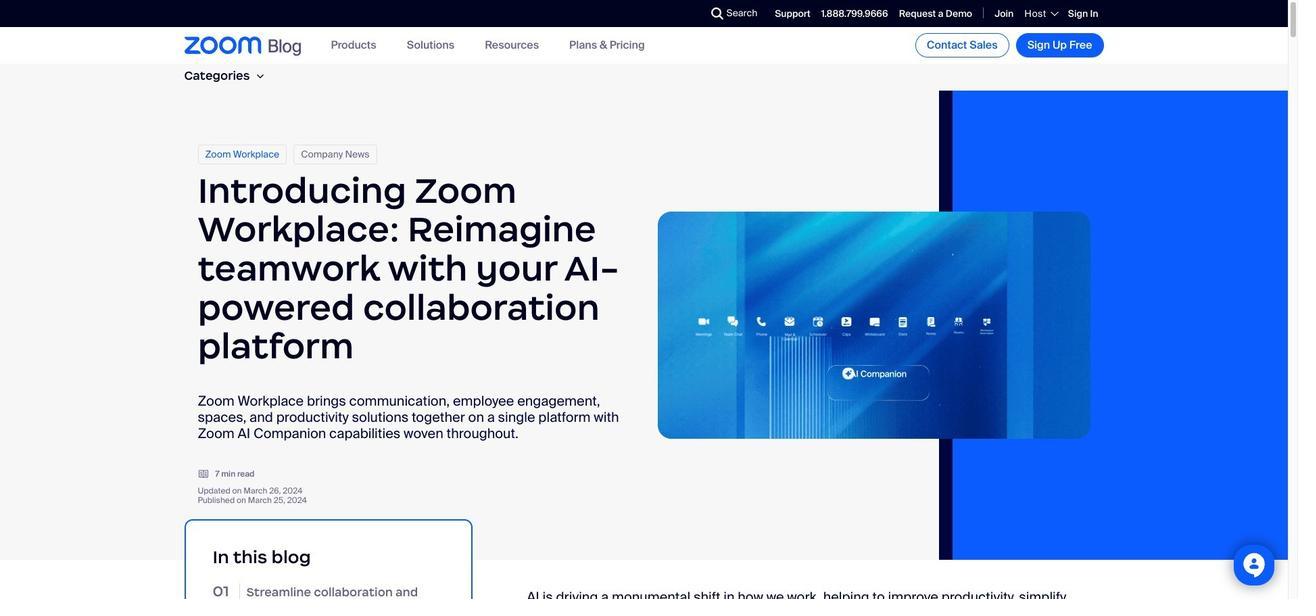 Task type: describe. For each thing, give the bounding box(es) containing it.
logo blog.svg image
[[268, 36, 301, 58]]



Task type: vqa. For each thing, say whether or not it's contained in the screenshot.
relationships on the top right of the page
no



Task type: locate. For each thing, give the bounding box(es) containing it.
zoom logo image
[[184, 37, 261, 54]]

None search field
[[662, 3, 715, 24]]

introducing zoom workplace image
[[658, 212, 1091, 439]]

main content
[[0, 91, 1289, 599]]

search image
[[711, 7, 724, 20], [711, 7, 724, 20]]



